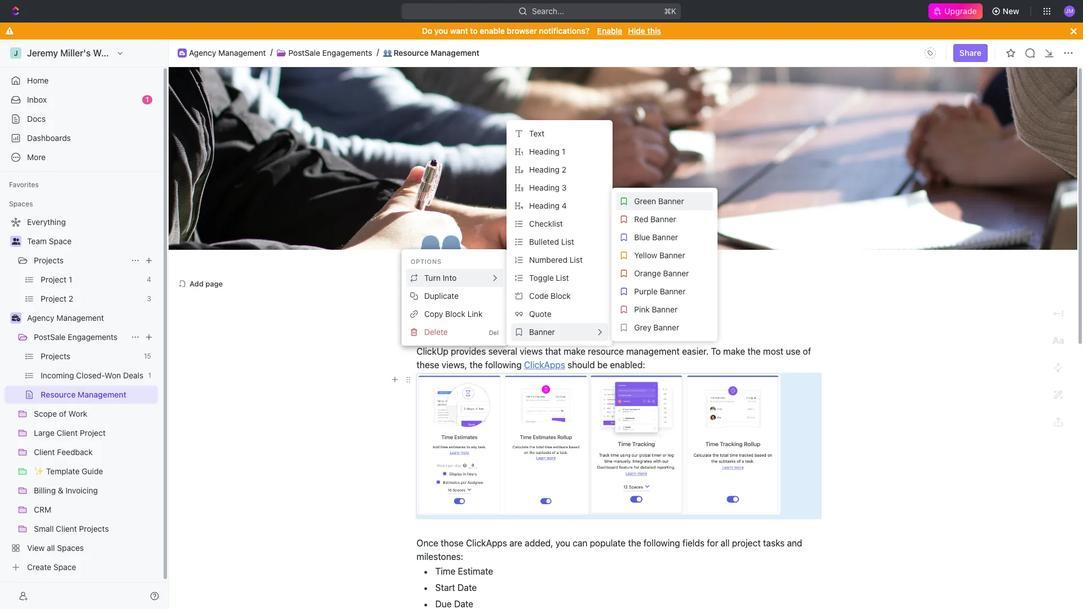 Task type: vqa. For each thing, say whether or not it's contained in the screenshot.
Custom for Custom Field Manager
no



Task type: locate. For each thing, give the bounding box(es) containing it.
0 vertical spatial postsale engagements
[[289, 48, 372, 57]]

user group image
[[12, 238, 20, 245]]

dashboards link
[[5, 129, 158, 147]]

heading 1
[[530, 147, 566, 156]]

1 vertical spatial postsale engagements link
[[34, 329, 126, 347]]

the inside once those clickapps are added, you can populate the following fields for all project tasks and milestones:
[[629, 539, 642, 549]]

list down numbered list button
[[556, 273, 569, 283]]

0 horizontal spatial clickapps
[[466, 539, 508, 549]]

list
[[562, 237, 575, 247], [570, 255, 583, 265], [556, 273, 569, 283]]

numbered list button
[[512, 251, 609, 269]]

banner for grey banner
[[654, 323, 680, 333]]

0 vertical spatial following
[[486, 360, 522, 370]]

0 vertical spatial postsale engagements link
[[289, 48, 372, 58]]

0 vertical spatial agency
[[189, 48, 216, 57]]

pink
[[635, 305, 650, 314]]

following inside once those clickapps are added, you can populate the following fields for all project tasks and milestones:
[[644, 539, 681, 549]]

1 horizontal spatial business time image
[[180, 51, 185, 55]]

heading inside 'button'
[[530, 201, 560, 211]]

0 vertical spatial clickapps
[[524, 360, 566, 370]]

2 vertical spatial list
[[556, 273, 569, 283]]

green banner
[[635, 196, 685, 206]]

1 vertical spatial resource
[[416, 296, 515, 323]]

business time image
[[180, 51, 185, 55], [12, 315, 20, 322]]

0 horizontal spatial 1
[[146, 95, 149, 104]]

list down checklist button
[[562, 237, 575, 247]]

clickapps down the that
[[524, 360, 566, 370]]

4
[[562, 201, 567, 211]]

several
[[489, 347, 518, 357]]

following down 'several'
[[486, 360, 522, 370]]

1 horizontal spatial agency
[[189, 48, 216, 57]]

should
[[568, 360, 595, 370]]

block for copy
[[446, 309, 466, 319]]

2 vertical spatial the
[[629, 539, 642, 549]]

the down provides
[[470, 360, 483, 370]]

grey banner
[[635, 323, 680, 333]]

engagements
[[323, 48, 372, 57], [68, 333, 118, 342]]

0 vertical spatial agency management link
[[189, 48, 266, 58]]

banner down the blue banner button
[[660, 251, 686, 260]]

list inside button
[[562, 237, 575, 247]]

milestones:
[[417, 552, 464, 562]]

0 vertical spatial date
[[458, 583, 477, 593]]

1 horizontal spatial following
[[644, 539, 681, 549]]

yellow banner
[[635, 251, 686, 260]]

date down the time estimate
[[458, 583, 477, 593]]

add for add page
[[190, 279, 204, 288]]

to
[[712, 347, 721, 357]]

1 horizontal spatial postsale
[[289, 48, 320, 57]]

resource down 'comment'
[[416, 296, 515, 323]]

heading up checklist
[[530, 201, 560, 211]]

copy block link
[[425, 309, 483, 319]]

0 vertical spatial engagements
[[323, 48, 372, 57]]

purple banner
[[635, 287, 686, 296]]

1 vertical spatial list
[[570, 255, 583, 265]]

1 horizontal spatial engagements
[[323, 48, 372, 57]]

block down duplicate button
[[446, 309, 466, 319]]

block
[[551, 291, 571, 301], [446, 309, 466, 319]]

0 vertical spatial block
[[551, 291, 571, 301]]

0 vertical spatial 1
[[146, 95, 149, 104]]

enable
[[480, 26, 505, 36]]

orange banner button
[[617, 265, 714, 283]]

toggle list
[[530, 273, 569, 283]]

list down bulleted list button
[[570, 255, 583, 265]]

1 vertical spatial agency management link
[[27, 309, 156, 327]]

team space
[[27, 237, 72, 246]]

0 horizontal spatial postsale
[[34, 333, 66, 342]]

you left can
[[556, 539, 571, 549]]

1 horizontal spatial agency management
[[189, 48, 266, 57]]

agency management for business time "image" within the sidebar navigation
[[27, 313, 104, 323]]

enabled:
[[611, 360, 646, 370]]

yellow
[[635, 251, 658, 260]]

banner down yellow banner button
[[664, 269, 690, 278]]

resource
[[394, 48, 429, 57], [416, 296, 515, 323]]

resource right 👥
[[394, 48, 429, 57]]

grey banner button
[[617, 319, 714, 337]]

heading up heading 2
[[530, 147, 560, 156]]

block inside button
[[446, 309, 466, 319]]

add
[[190, 279, 204, 288], [428, 282, 443, 292]]

1 vertical spatial 1
[[562, 147, 566, 156]]

banner for red banner
[[651, 215, 677, 224]]

following inside clickup provides several views that make resource management easier. to make the most use of these views, the following
[[486, 360, 522, 370]]

tree
[[5, 213, 158, 577]]

0 horizontal spatial agency management link
[[27, 309, 156, 327]]

management
[[219, 48, 266, 57], [431, 48, 480, 57], [519, 296, 657, 323], [56, 313, 104, 323]]

checklist button
[[512, 215, 609, 233]]

clickup
[[417, 347, 449, 357]]

4 heading from the top
[[530, 201, 560, 211]]

engagements inside "tree"
[[68, 333, 118, 342]]

0 vertical spatial agency management
[[189, 48, 266, 57]]

1 horizontal spatial block
[[551, 291, 571, 301]]

start date
[[436, 583, 477, 593]]

make up should
[[564, 347, 586, 357]]

1
[[146, 95, 149, 104], [562, 147, 566, 156]]

1 horizontal spatial you
[[556, 539, 571, 549]]

clickapps
[[524, 360, 566, 370], [466, 539, 508, 549]]

0 horizontal spatial add
[[190, 279, 204, 288]]

0 horizontal spatial the
[[470, 360, 483, 370]]

following left "fields"
[[644, 539, 681, 549]]

easier.
[[683, 347, 709, 357]]

can
[[573, 539, 588, 549]]

agency inside "tree"
[[27, 313, 54, 323]]

postsale engagements for postsale engagements link to the bottom
[[34, 333, 118, 342]]

banner down the red banner button
[[653, 233, 679, 242]]

0 horizontal spatial agency management
[[27, 313, 104, 323]]

code block
[[530, 291, 571, 301]]

space
[[49, 237, 72, 246]]

1 vertical spatial clickapps
[[466, 539, 508, 549]]

1 inside the sidebar navigation
[[146, 95, 149, 104]]

home link
[[5, 72, 158, 90]]

tree inside the sidebar navigation
[[5, 213, 158, 577]]

0 horizontal spatial business time image
[[12, 315, 20, 322]]

agency management for top business time "image"
[[189, 48, 266, 57]]

1 horizontal spatial the
[[629, 539, 642, 549]]

resource management
[[416, 296, 657, 323]]

once
[[417, 539, 439, 549]]

make
[[564, 347, 586, 357], [724, 347, 746, 357]]

sidebar navigation
[[0, 40, 169, 610]]

0 vertical spatial postsale
[[289, 48, 320, 57]]

agency management link
[[189, 48, 266, 58], [27, 309, 156, 327]]

1 vertical spatial you
[[556, 539, 571, 549]]

1 vertical spatial agency management
[[27, 313, 104, 323]]

1 horizontal spatial postsale engagements link
[[289, 48, 372, 58]]

agency management inside "tree"
[[27, 313, 104, 323]]

make right 'to'
[[724, 347, 746, 357]]

add left the 'into'
[[428, 282, 443, 292]]

1 horizontal spatial 1
[[562, 147, 566, 156]]

0 vertical spatial the
[[748, 347, 761, 357]]

banner down pink banner button
[[654, 323, 680, 333]]

heading for heading 2
[[530, 165, 560, 174]]

0 horizontal spatial postsale engagements link
[[34, 329, 126, 347]]

provides
[[451, 347, 486, 357]]

postsale
[[289, 48, 320, 57], [34, 333, 66, 342]]

team
[[27, 237, 47, 246]]

0 vertical spatial resource
[[394, 48, 429, 57]]

list for bulleted list
[[562, 237, 575, 247]]

the right populate
[[629, 539, 642, 549]]

are
[[510, 539, 523, 549]]

1 vertical spatial engagements
[[68, 333, 118, 342]]

dashboards
[[27, 133, 71, 143]]

upgrade
[[945, 6, 978, 16]]

1 vertical spatial agency
[[27, 313, 54, 323]]

date down start date on the left bottom
[[455, 600, 474, 610]]

0 horizontal spatial following
[[486, 360, 522, 370]]

postsale engagements
[[289, 48, 372, 57], [34, 333, 118, 342]]

toggle
[[530, 273, 554, 283]]

heading down heading 1
[[530, 165, 560, 174]]

block for code
[[551, 291, 571, 301]]

1 vertical spatial following
[[644, 539, 681, 549]]

0 vertical spatial list
[[562, 237, 575, 247]]

the
[[748, 347, 761, 357], [470, 360, 483, 370], [629, 539, 642, 549]]

date
[[458, 583, 477, 593], [455, 600, 474, 610]]

upgrade link
[[929, 3, 983, 19]]

banner inside 'button'
[[660, 287, 686, 296]]

this
[[648, 26, 662, 36]]

clickapps left are
[[466, 539, 508, 549]]

heading for heading 1
[[530, 147, 560, 156]]

banner down orange banner button
[[660, 287, 686, 296]]

0 horizontal spatial postsale engagements
[[34, 333, 118, 342]]

2 heading from the top
[[530, 165, 560, 174]]

1 vertical spatial postsale
[[34, 333, 66, 342]]

tree containing team space
[[5, 213, 158, 577]]

3 heading from the top
[[530, 183, 560, 192]]

heading 4 button
[[512, 197, 609, 215]]

1 vertical spatial postsale engagements
[[34, 333, 118, 342]]

purple
[[635, 287, 658, 296]]

you right do in the top of the page
[[435, 26, 448, 36]]

blue banner
[[635, 233, 679, 242]]

0 horizontal spatial make
[[564, 347, 586, 357]]

heading 2 button
[[512, 161, 609, 179]]

1 heading from the top
[[530, 147, 560, 156]]

business time image inside the sidebar navigation
[[12, 315, 20, 322]]

1 horizontal spatial make
[[724, 347, 746, 357]]

add left page
[[190, 279, 204, 288]]

1 horizontal spatial add
[[428, 282, 443, 292]]

add for add comment
[[428, 282, 443, 292]]

1 vertical spatial business time image
[[12, 315, 20, 322]]

agency management link inside "tree"
[[27, 309, 156, 327]]

0 horizontal spatial block
[[446, 309, 466, 319]]

0 horizontal spatial engagements
[[68, 333, 118, 342]]

0 horizontal spatial you
[[435, 26, 448, 36]]

share
[[960, 48, 982, 58]]

block inside button
[[551, 291, 571, 301]]

postsale engagements inside "tree"
[[34, 333, 118, 342]]

agency management link for business time "image" within the sidebar navigation
[[27, 309, 156, 327]]

management inside "tree"
[[56, 313, 104, 323]]

green
[[635, 196, 657, 206]]

the left most
[[748, 347, 761, 357]]

1 horizontal spatial postsale engagements
[[289, 48, 372, 57]]

due date
[[436, 600, 474, 610]]

banner down green banner button
[[651, 215, 677, 224]]

0 vertical spatial business time image
[[180, 51, 185, 55]]

start
[[436, 583, 456, 593]]

banner down purple banner 'button'
[[652, 305, 678, 314]]

pink banner
[[635, 305, 678, 314]]

1 vertical spatial block
[[446, 309, 466, 319]]

new
[[1004, 6, 1020, 16]]

block down the toggle list button
[[551, 291, 571, 301]]

1 vertical spatial date
[[455, 600, 474, 610]]

blue
[[635, 233, 651, 242]]

1 horizontal spatial agency management link
[[189, 48, 266, 58]]

banner up the red banner button
[[659, 196, 685, 206]]

project
[[733, 539, 761, 549]]

0 horizontal spatial agency
[[27, 313, 54, 323]]

postsale engagements link
[[289, 48, 372, 58], [34, 329, 126, 347]]

postsale engagements for topmost postsale engagements link
[[289, 48, 372, 57]]

added,
[[525, 539, 554, 549]]

heading down heading 2
[[530, 183, 560, 192]]



Task type: describe. For each thing, give the bounding box(es) containing it.
banner for pink banner
[[652, 305, 678, 314]]

team space link
[[27, 233, 156, 251]]

do you want to enable browser notifications? enable hide this
[[422, 26, 662, 36]]

comment
[[445, 282, 479, 292]]

due
[[436, 600, 452, 610]]

bulleted list
[[530, 237, 575, 247]]

favorites button
[[5, 178, 43, 192]]

populate
[[590, 539, 626, 549]]

projects link
[[34, 252, 126, 270]]

those
[[441, 539, 464, 549]]

agency management link for top business time "image"
[[189, 48, 266, 58]]

projects
[[34, 256, 64, 265]]

add page
[[190, 279, 223, 288]]

red banner
[[635, 215, 677, 224]]

agency for top business time "image"
[[189, 48, 216, 57]]

clickapps link
[[524, 360, 566, 370]]

numbered list
[[530, 255, 583, 265]]

banner for blue banner
[[653, 233, 679, 242]]

turn
[[425, 273, 441, 283]]

new button
[[988, 2, 1027, 20]]

👥 resource management
[[383, 48, 480, 57]]

notifications?
[[540, 26, 590, 36]]

1 horizontal spatial clickapps
[[524, 360, 566, 370]]

list for numbered list
[[570, 255, 583, 265]]

of
[[804, 347, 812, 357]]

banner for orange banner
[[664, 269, 690, 278]]

2 horizontal spatial the
[[748, 347, 761, 357]]

text button
[[512, 125, 609, 143]]

quote button
[[512, 305, 609, 324]]

1 make from the left
[[564, 347, 586, 357]]

👥
[[383, 48, 392, 57]]

banner for green banner
[[659, 196, 685, 206]]

2 make from the left
[[724, 347, 746, 357]]

that
[[546, 347, 562, 357]]

browser
[[507, 26, 537, 36]]

banner button
[[512, 324, 609, 342]]

heading for heading 4
[[530, 201, 560, 211]]

and
[[788, 539, 803, 549]]

code
[[530, 291, 549, 301]]

into
[[443, 273, 457, 283]]

home
[[27, 76, 49, 85]]

red
[[635, 215, 649, 224]]

clickapps should be enabled:
[[524, 360, 646, 370]]

all
[[721, 539, 730, 549]]

bulleted list button
[[512, 233, 609, 251]]

enable
[[598, 26, 623, 36]]

2
[[562, 165, 567, 174]]

estimate
[[458, 567, 494, 577]]

grey
[[635, 323, 652, 333]]

for
[[708, 539, 719, 549]]

copy
[[425, 309, 444, 319]]

clickup provides several views that make resource management easier. to make the most use of these views, the following
[[417, 347, 814, 370]]

time estimate
[[436, 567, 494, 577]]

yellow banner button
[[617, 247, 714, 265]]

views
[[520, 347, 543, 357]]

add comment
[[428, 282, 479, 292]]

you inside once those clickapps are added, you can populate the following fields for all project tasks and milestones:
[[556, 539, 571, 549]]

list for toggle list
[[556, 273, 569, 283]]

copy block link button
[[406, 305, 504, 324]]

tasks
[[764, 539, 785, 549]]

⌘k
[[665, 6, 677, 16]]

numbered
[[530, 255, 568, 265]]

banner for purple banner
[[660, 287, 686, 296]]

fields
[[683, 539, 705, 549]]

inbox
[[27, 95, 47, 104]]

resource
[[588, 347, 624, 357]]

1 inside button
[[562, 147, 566, 156]]

most
[[764, 347, 784, 357]]

turn into button
[[406, 269, 504, 287]]

views,
[[442, 360, 468, 370]]

blue banner button
[[617, 229, 714, 247]]

date for due date
[[455, 600, 474, 610]]

search...
[[533, 6, 565, 16]]

spaces
[[9, 200, 33, 208]]

clickapps inside once those clickapps are added, you can populate the following fields for all project tasks and milestones:
[[466, 539, 508, 549]]

be
[[598, 360, 608, 370]]

turn into
[[425, 273, 457, 283]]

heading 3
[[530, 183, 567, 192]]

0 vertical spatial you
[[435, 26, 448, 36]]

heading for heading 3
[[530, 183, 560, 192]]

agency for business time "image" within the sidebar navigation
[[27, 313, 54, 323]]

postsale inside "tree"
[[34, 333, 66, 342]]

banner down "quote"
[[530, 327, 555, 337]]

heading 1 button
[[512, 143, 609, 161]]

heading 4
[[530, 201, 567, 211]]

pink banner button
[[617, 301, 714, 319]]

want
[[450, 26, 468, 36]]

1 vertical spatial the
[[470, 360, 483, 370]]

link
[[468, 309, 483, 319]]

hide
[[629, 26, 646, 36]]

page
[[206, 279, 223, 288]]

duplicate
[[425, 291, 459, 301]]

docs link
[[5, 110, 158, 128]]

use
[[787, 347, 801, 357]]

3
[[562, 183, 567, 192]]

date for start date
[[458, 583, 477, 593]]

favorites
[[9, 181, 39, 189]]

do
[[422, 26, 433, 36]]

banner for yellow banner
[[660, 251, 686, 260]]

text
[[530, 129, 545, 138]]

heading 3 button
[[512, 179, 609, 197]]

checklist
[[530, 219, 563, 229]]

orange
[[635, 269, 662, 278]]

to
[[471, 26, 478, 36]]



